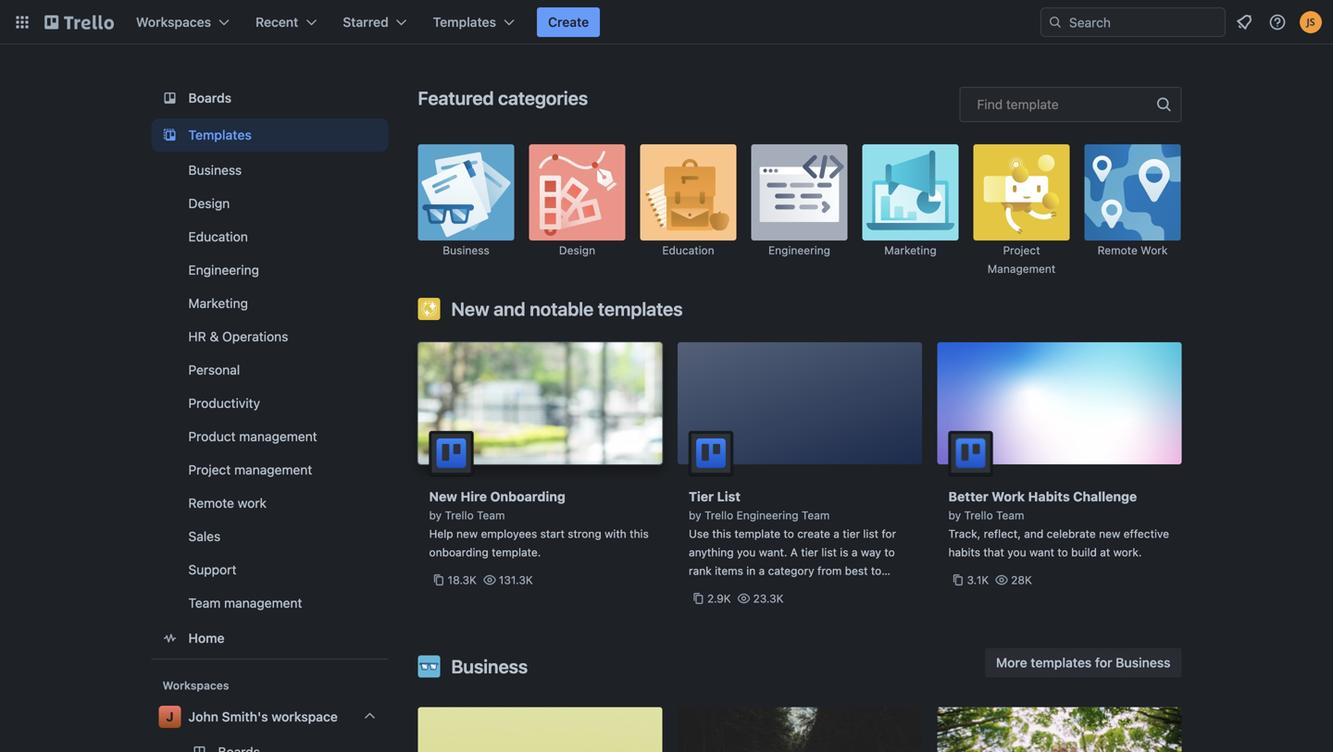 Task type: describe. For each thing, give the bounding box(es) containing it.
0 vertical spatial remote work
[[1098, 244, 1168, 257]]

1 vertical spatial remote work link
[[151, 489, 388, 519]]

templates inside templates link
[[188, 127, 252, 143]]

hr & operations link
[[151, 322, 388, 352]]

home
[[188, 631, 225, 646]]

goat'd
[[689, 602, 729, 615]]

list
[[717, 489, 741, 505]]

1 vertical spatial design
[[559, 244, 596, 257]]

product management
[[188, 429, 317, 445]]

in
[[747, 565, 756, 578]]

template inside tier list by trello engineering team use this template to create a tier list for anything you want. a tier list is a way to rank items in a category from best to worst. this could be: best nba players, goat'd pasta dishes, and tastiest fast food joints.
[[735, 528, 781, 541]]

nba
[[827, 583, 850, 596]]

to up a
[[784, 528, 794, 541]]

track,
[[949, 528, 981, 541]]

featured
[[418, 87, 494, 109]]

0 horizontal spatial list
[[822, 546, 837, 559]]

strong
[[568, 528, 602, 541]]

onboarding
[[490, 489, 566, 505]]

Search field
[[1063, 8, 1225, 36]]

from
[[818, 565, 842, 578]]

effective
[[1124, 528, 1170, 541]]

recent button
[[245, 7, 328, 37]]

dishes,
[[764, 602, 801, 615]]

trello team image
[[949, 432, 993, 476]]

items
[[715, 565, 744, 578]]

anything
[[689, 546, 734, 559]]

category
[[768, 565, 815, 578]]

find
[[977, 97, 1003, 112]]

1 vertical spatial project management link
[[151, 456, 388, 485]]

onboarding
[[429, 546, 489, 559]]

project management icon image
[[974, 144, 1070, 241]]

0 vertical spatial list
[[863, 528, 879, 541]]

board image
[[159, 87, 181, 109]]

j
[[166, 710, 174, 725]]

be:
[[782, 583, 798, 596]]

this
[[724, 583, 746, 596]]

template.
[[492, 546, 541, 559]]

new and notable templates
[[451, 298, 683, 320]]

workspaces button
[[125, 7, 241, 37]]

for inside more templates for business button
[[1096, 656, 1113, 671]]

want
[[1030, 546, 1055, 559]]

hr
[[188, 329, 206, 345]]

templates button
[[422, 7, 526, 37]]

design link for hr & operations link
[[151, 189, 388, 219]]

by inside better work habits challenge by trello team track, reflect, and celebrate new effective habits that you want to build at work.
[[949, 509, 961, 522]]

0 horizontal spatial a
[[759, 565, 765, 578]]

personal link
[[151, 356, 388, 385]]

smith's
[[222, 710, 268, 725]]

better work habits challenge by trello team track, reflect, and celebrate new effective habits that you want to build at work.
[[949, 489, 1170, 559]]

templates inside more templates for business button
[[1031, 656, 1092, 671]]

1 horizontal spatial education
[[662, 244, 715, 257]]

sales link
[[151, 522, 388, 552]]

create button
[[537, 7, 600, 37]]

workspaces inside popup button
[[136, 14, 211, 30]]

trello inside better work habits challenge by trello team track, reflect, and celebrate new effective habits that you want to build at work.
[[965, 509, 993, 522]]

0 horizontal spatial marketing
[[188, 296, 248, 311]]

this inside new hire onboarding by trello team help new employees start strong with this onboarding template.
[[630, 528, 649, 541]]

way
[[861, 546, 882, 559]]

new for new hire onboarding by trello team help new employees start strong with this onboarding template.
[[429, 489, 457, 505]]

by inside tier list by trello engineering team use this template to create a tier list for anything you want. a tier list is a way to rank items in a category from best to worst. this could be: best nba players, goat'd pasta dishes, and tastiest fast food joints.
[[689, 509, 702, 522]]

new for new and notable templates
[[451, 298, 490, 320]]

28k
[[1011, 574, 1033, 587]]

more templates for business button
[[985, 649, 1182, 678]]

team inside tier list by trello engineering team use this template to create a tier list for anything you want. a tier list is a way to rank items in a category from best to worst. this could be: best nba players, goat'd pasta dishes, and tastiest fast food joints.
[[802, 509, 830, 522]]

rank
[[689, 565, 712, 578]]

23.3k
[[753, 593, 784, 606]]

tastiest
[[827, 602, 866, 615]]

reflect,
[[984, 528, 1021, 541]]

hr & operations
[[188, 329, 288, 345]]

find template
[[977, 97, 1059, 112]]

management down the support link
[[224, 596, 302, 611]]

boards
[[188, 90, 232, 106]]

starred button
[[332, 7, 418, 37]]

new inside better work habits challenge by trello team track, reflect, and celebrate new effective habits that you want to build at work.
[[1099, 528, 1121, 541]]

john smith's workspace
[[188, 710, 338, 725]]

1 horizontal spatial a
[[834, 528, 840, 541]]

0 vertical spatial project management
[[988, 244, 1056, 276]]

new inside new hire onboarding by trello team help new employees start strong with this onboarding template.
[[457, 528, 478, 541]]

help
[[429, 528, 453, 541]]

food
[[689, 620, 713, 633]]

trello inside new hire onboarding by trello team help new employees start strong with this onboarding template.
[[445, 509, 474, 522]]

work.
[[1114, 546, 1142, 559]]

operations
[[222, 329, 288, 345]]

0 horizontal spatial remote work
[[188, 496, 267, 511]]

0 notifications image
[[1234, 11, 1256, 33]]

remote work icon image
[[1085, 144, 1181, 241]]

personal
[[188, 363, 240, 378]]

0 vertical spatial templates
[[598, 298, 683, 320]]

0 horizontal spatial education
[[188, 229, 248, 244]]

and inside tier list by trello engineering team use this template to create a tier list for anything you want. a tier list is a way to rank items in a category from best to worst. this could be: best nba players, goat'd pasta dishes, and tastiest fast food joints.
[[804, 602, 824, 615]]

home link
[[151, 622, 388, 656]]

education icon image
[[640, 144, 737, 241]]

0 vertical spatial engineering
[[769, 244, 831, 257]]

0 vertical spatial tier
[[843, 528, 860, 541]]

boards link
[[151, 81, 388, 115]]

better
[[949, 489, 989, 505]]

0 vertical spatial project management link
[[974, 144, 1070, 278]]

hire
[[461, 489, 487, 505]]

to inside better work habits challenge by trello team track, reflect, and celebrate new effective habits that you want to build at work.
[[1058, 546, 1069, 559]]

productivity
[[188, 396, 260, 411]]

education link for design link associated with top the project management link's engineering link
[[640, 144, 737, 278]]

habits
[[1029, 489, 1070, 505]]

0 vertical spatial remote
[[1098, 244, 1138, 257]]

team down support
[[188, 596, 221, 611]]

product management link
[[151, 422, 388, 452]]

1 horizontal spatial marketing
[[885, 244, 937, 257]]

1 vertical spatial project management
[[188, 463, 312, 478]]

0 vertical spatial design
[[188, 196, 230, 211]]

categories
[[498, 87, 588, 109]]

template inside field
[[1007, 97, 1059, 112]]

0 vertical spatial best
[[845, 565, 868, 578]]

trello team image
[[429, 432, 474, 476]]

fast
[[869, 602, 889, 615]]



Task type: vqa. For each thing, say whether or not it's contained in the screenshot.
Beyond Imagination Jeremy Miller'S Workspace
no



Task type: locate. For each thing, give the bounding box(es) containing it.
1 horizontal spatial for
[[1096, 656, 1113, 671]]

create
[[548, 14, 589, 30]]

&
[[210, 329, 219, 345]]

2 this from the left
[[712, 528, 732, 541]]

use
[[689, 528, 709, 541]]

create
[[798, 528, 831, 541]]

0 horizontal spatial project management
[[188, 463, 312, 478]]

0 horizontal spatial project management link
[[151, 456, 388, 485]]

1 trello from the left
[[445, 509, 474, 522]]

0 horizontal spatial and
[[494, 298, 526, 320]]

remote work down remote work icon
[[1098, 244, 1168, 257]]

remote up sales
[[188, 496, 234, 511]]

work
[[1141, 244, 1168, 257], [238, 496, 267, 511]]

templates right notable
[[598, 298, 683, 320]]

pasta
[[732, 602, 761, 615]]

templates right "more"
[[1031, 656, 1092, 671]]

by up use
[[689, 509, 702, 522]]

new
[[451, 298, 490, 320], [429, 489, 457, 505]]

team down work
[[997, 509, 1025, 522]]

for inside tier list by trello engineering team use this template to create a tier list for anything you want. a tier list is a way to rank items in a category from best to worst. this could be: best nba players, goat'd pasta dishes, and tastiest fast food joints.
[[882, 528, 897, 541]]

education
[[188, 229, 248, 244], [662, 244, 715, 257]]

18.3k
[[448, 574, 477, 587]]

team inside better work habits challenge by trello team track, reflect, and celebrate new effective habits that you want to build at work.
[[997, 509, 1025, 522]]

1 horizontal spatial templates
[[1031, 656, 1092, 671]]

project management down product management on the left bottom of the page
[[188, 463, 312, 478]]

open information menu image
[[1269, 13, 1287, 31]]

john
[[188, 710, 219, 725]]

work up sales link
[[238, 496, 267, 511]]

0 horizontal spatial tier
[[801, 546, 819, 559]]

work
[[992, 489, 1025, 505]]

0 vertical spatial and
[[494, 298, 526, 320]]

team down hire
[[477, 509, 505, 522]]

and
[[494, 298, 526, 320], [1024, 528, 1044, 541], [804, 602, 824, 615]]

management inside "link"
[[239, 429, 317, 445]]

design link
[[529, 144, 626, 278], [151, 189, 388, 219]]

0 horizontal spatial project
[[188, 463, 231, 478]]

engineering up &
[[188, 263, 259, 278]]

1 business icon image from the top
[[418, 144, 514, 241]]

1 new from the left
[[457, 528, 478, 541]]

trello engineering team image
[[689, 432, 733, 476]]

1 vertical spatial work
[[238, 496, 267, 511]]

project management down project management icon
[[988, 244, 1056, 276]]

for right "more"
[[1096, 656, 1113, 671]]

3 by from the left
[[949, 509, 961, 522]]

employees
[[481, 528, 537, 541]]

team up create at the bottom right of the page
[[802, 509, 830, 522]]

marketing up &
[[188, 296, 248, 311]]

design link for top the project management link
[[529, 144, 626, 278]]

tier right a
[[801, 546, 819, 559]]

management
[[988, 263, 1056, 276], [239, 429, 317, 445], [234, 463, 312, 478], [224, 596, 302, 611]]

you inside tier list by trello engineering team use this template to create a tier list for anything you want. a tier list is a way to rank items in a category from best to worst. this could be: best nba players, goat'd pasta dishes, and tastiest fast food joints.
[[737, 546, 756, 559]]

templates link
[[151, 119, 388, 152]]

celebrate
[[1047, 528, 1096, 541]]

3 trello from the left
[[965, 509, 993, 522]]

0 horizontal spatial new
[[457, 528, 478, 541]]

templates inside templates dropdown button
[[433, 14, 496, 30]]

new up onboarding at the bottom left
[[457, 528, 478, 541]]

support
[[188, 563, 237, 578]]

1 horizontal spatial you
[[1008, 546, 1027, 559]]

management down project management icon
[[988, 263, 1056, 276]]

templates
[[598, 298, 683, 320], [1031, 656, 1092, 671]]

marketing icon image
[[863, 144, 959, 241]]

1 vertical spatial best
[[801, 583, 824, 596]]

marketing link for top the project management link
[[863, 144, 959, 278]]

marketing link for hr & operations link
[[151, 289, 388, 319]]

1 you from the left
[[737, 546, 756, 559]]

2 you from the left
[[1008, 546, 1027, 559]]

1 horizontal spatial this
[[712, 528, 732, 541]]

new left hire
[[429, 489, 457, 505]]

1 horizontal spatial templates
[[433, 14, 496, 30]]

1 horizontal spatial engineering link
[[752, 144, 848, 278]]

2 horizontal spatial trello
[[965, 509, 993, 522]]

remote work link
[[1085, 144, 1181, 278], [151, 489, 388, 519]]

tier
[[843, 528, 860, 541], [801, 546, 819, 559]]

template board image
[[159, 124, 181, 146]]

and up want
[[1024, 528, 1044, 541]]

worst.
[[689, 583, 721, 596]]

template
[[1007, 97, 1059, 112], [735, 528, 781, 541]]

0 horizontal spatial best
[[801, 583, 824, 596]]

0 horizontal spatial marketing link
[[151, 289, 388, 319]]

1 vertical spatial workspaces
[[163, 680, 229, 693]]

search image
[[1048, 15, 1063, 30]]

2 trello from the left
[[705, 509, 734, 522]]

with
[[605, 528, 627, 541]]

want.
[[759, 546, 788, 559]]

team inside new hire onboarding by trello team help new employees start strong with this onboarding template.
[[477, 509, 505, 522]]

tier list by trello engineering team use this template to create a tier list for anything you want. a tier list is a way to rank items in a category from best to worst. this could be: best nba players, goat'd pasta dishes, and tastiest fast food joints.
[[689, 489, 897, 633]]

2 new from the left
[[1099, 528, 1121, 541]]

0 horizontal spatial business link
[[151, 156, 388, 185]]

team management
[[188, 596, 302, 611]]

1 vertical spatial project
[[188, 463, 231, 478]]

support link
[[151, 556, 388, 585]]

2 by from the left
[[689, 509, 702, 522]]

a right 'in'
[[759, 565, 765, 578]]

and right dishes,
[[804, 602, 824, 615]]

2 horizontal spatial by
[[949, 509, 961, 522]]

trello
[[445, 509, 474, 522], [705, 509, 734, 522], [965, 509, 993, 522]]

and left notable
[[494, 298, 526, 320]]

to up the players,
[[871, 565, 882, 578]]

1 horizontal spatial design
[[559, 244, 596, 257]]

by up track, on the right of page
[[949, 509, 961, 522]]

engineering link for hr & operations link design link
[[151, 256, 388, 285]]

0 vertical spatial remote work link
[[1085, 144, 1181, 278]]

1 vertical spatial engineering
[[188, 263, 259, 278]]

1 vertical spatial list
[[822, 546, 837, 559]]

that
[[984, 546, 1005, 559]]

remote work up sales
[[188, 496, 267, 511]]

education link for hr & operations link design link engineering link
[[151, 222, 388, 252]]

business link for hr & operations link design link
[[151, 156, 388, 185]]

best right be:
[[801, 583, 824, 596]]

2 vertical spatial a
[[759, 565, 765, 578]]

1 this from the left
[[630, 528, 649, 541]]

recent
[[256, 14, 298, 30]]

new inside new hire onboarding by trello team help new employees start strong with this onboarding template.
[[429, 489, 457, 505]]

1 vertical spatial templates
[[188, 127, 252, 143]]

more templates for business
[[996, 656, 1171, 671]]

new left notable
[[451, 298, 490, 320]]

business inside more templates for business button
[[1116, 656, 1171, 671]]

start
[[541, 528, 565, 541]]

starred
[[343, 14, 389, 30]]

trello down better
[[965, 509, 993, 522]]

2 horizontal spatial a
[[852, 546, 858, 559]]

1 horizontal spatial list
[[863, 528, 879, 541]]

1 horizontal spatial business link
[[418, 144, 514, 278]]

trello down list
[[705, 509, 734, 522]]

1 vertical spatial templates
[[1031, 656, 1092, 671]]

management down productivity link
[[239, 429, 317, 445]]

business icon image
[[418, 144, 514, 241], [418, 656, 440, 678]]

1 horizontal spatial education link
[[640, 144, 737, 278]]

product
[[188, 429, 236, 445]]

players,
[[853, 583, 894, 596]]

marketing down marketing icon
[[885, 244, 937, 257]]

1 horizontal spatial design link
[[529, 144, 626, 278]]

this inside tier list by trello engineering team use this template to create a tier list for anything you want. a tier list is a way to rank items in a category from best to worst. this could be: best nba players, goat'd pasta dishes, and tastiest fast food joints.
[[712, 528, 732, 541]]

0 vertical spatial project
[[1003, 244, 1041, 257]]

is
[[840, 546, 849, 559]]

0 horizontal spatial remote work link
[[151, 489, 388, 519]]

0 horizontal spatial by
[[429, 509, 442, 522]]

0 horizontal spatial template
[[735, 528, 781, 541]]

for up the players,
[[882, 528, 897, 541]]

new hire onboarding by trello team help new employees start strong with this onboarding template.
[[429, 489, 649, 559]]

by inside new hire onboarding by trello team help new employees start strong with this onboarding template.
[[429, 509, 442, 522]]

1 by from the left
[[429, 509, 442, 522]]

0 horizontal spatial engineering link
[[151, 256, 388, 285]]

project down product on the bottom left of the page
[[188, 463, 231, 478]]

131.3k
[[499, 574, 533, 587]]

0 horizontal spatial for
[[882, 528, 897, 541]]

0 vertical spatial for
[[882, 528, 897, 541]]

engineering icon image
[[752, 144, 848, 241]]

template right find
[[1007, 97, 1059, 112]]

1 vertical spatial marketing link
[[151, 289, 388, 319]]

tier
[[689, 489, 714, 505]]

1 horizontal spatial project management
[[988, 244, 1056, 276]]

1 vertical spatial new
[[429, 489, 457, 505]]

a right create at the bottom right of the page
[[834, 528, 840, 541]]

0 horizontal spatial design link
[[151, 189, 388, 219]]

this up anything
[[712, 528, 732, 541]]

1 horizontal spatial best
[[845, 565, 868, 578]]

2 horizontal spatial and
[[1024, 528, 1044, 541]]

you inside better work habits challenge by trello team track, reflect, and celebrate new effective habits that you want to build at work.
[[1008, 546, 1027, 559]]

design down templates link
[[188, 196, 230, 211]]

work down remote work icon
[[1141, 244, 1168, 257]]

more
[[996, 656, 1028, 671]]

team
[[477, 509, 505, 522], [802, 509, 830, 522], [997, 509, 1025, 522], [188, 596, 221, 611]]

for
[[882, 528, 897, 541], [1096, 656, 1113, 671]]

1 vertical spatial marketing
[[188, 296, 248, 311]]

by
[[429, 509, 442, 522], [689, 509, 702, 522], [949, 509, 961, 522]]

0 vertical spatial marketing
[[885, 244, 937, 257]]

0 vertical spatial template
[[1007, 97, 1059, 112]]

1 horizontal spatial remote work link
[[1085, 144, 1181, 278]]

list up way
[[863, 528, 879, 541]]

0 horizontal spatial remote
[[188, 496, 234, 511]]

workspaces up board icon
[[136, 14, 211, 30]]

business link
[[418, 144, 514, 278], [151, 156, 388, 185]]

template up the want.
[[735, 528, 781, 541]]

this right with
[[630, 528, 649, 541]]

0 horizontal spatial work
[[238, 496, 267, 511]]

business link for design link associated with top the project management link
[[418, 144, 514, 278]]

0 vertical spatial business icon image
[[418, 144, 514, 241]]

0 horizontal spatial templates
[[598, 298, 683, 320]]

1 horizontal spatial trello
[[705, 509, 734, 522]]

1 vertical spatial template
[[735, 528, 781, 541]]

1 vertical spatial a
[[852, 546, 858, 559]]

to right way
[[885, 546, 895, 559]]

you right that
[[1008, 546, 1027, 559]]

a right is
[[852, 546, 858, 559]]

1 vertical spatial for
[[1096, 656, 1113, 671]]

remote work
[[1098, 244, 1168, 257], [188, 496, 267, 511]]

engineering link for design link associated with top the project management link
[[752, 144, 848, 278]]

0 horizontal spatial design
[[188, 196, 230, 211]]

primary element
[[0, 0, 1334, 44]]

1 horizontal spatial tier
[[843, 528, 860, 541]]

2 vertical spatial engineering
[[737, 509, 799, 522]]

notable
[[530, 298, 594, 320]]

challenge
[[1073, 489, 1137, 505]]

1 horizontal spatial new
[[1099, 528, 1121, 541]]

engineering down engineering icon
[[769, 244, 831, 257]]

2.9k
[[708, 593, 731, 606]]

1 vertical spatial remote work
[[188, 496, 267, 511]]

1 vertical spatial tier
[[801, 546, 819, 559]]

featured categories
[[418, 87, 588, 109]]

0 horizontal spatial you
[[737, 546, 756, 559]]

1 vertical spatial remote
[[188, 496, 234, 511]]

and inside better work habits challenge by trello team track, reflect, and celebrate new effective habits that you want to build at work.
[[1024, 528, 1044, 541]]

0 horizontal spatial education link
[[151, 222, 388, 252]]

productivity link
[[151, 389, 388, 419]]

0 vertical spatial work
[[1141, 244, 1168, 257]]

could
[[750, 583, 778, 596]]

home image
[[159, 628, 181, 650]]

0 vertical spatial new
[[451, 298, 490, 320]]

you
[[737, 546, 756, 559], [1008, 546, 1027, 559]]

project management link
[[974, 144, 1070, 278], [151, 456, 388, 485]]

1 vertical spatial and
[[1024, 528, 1044, 541]]

trello inside tier list by trello engineering team use this template to create a tier list for anything you want. a tier list is a way to rank items in a category from best to worst. this could be: best nba players, goat'd pasta dishes, and tastiest fast food joints.
[[705, 509, 734, 522]]

0 horizontal spatial this
[[630, 528, 649, 541]]

2 business icon image from the top
[[418, 656, 440, 678]]

back to home image
[[44, 7, 114, 37]]

john smith (johnsmith38824343) image
[[1300, 11, 1322, 33]]

to down celebrate
[[1058, 546, 1069, 559]]

build
[[1072, 546, 1097, 559]]

1 horizontal spatial remote work
[[1098, 244, 1168, 257]]

1 vertical spatial business icon image
[[418, 656, 440, 678]]

project down project management icon
[[1003, 244, 1041, 257]]

tier up is
[[843, 528, 860, 541]]

0 horizontal spatial templates
[[188, 127, 252, 143]]

1 horizontal spatial template
[[1007, 97, 1059, 112]]

design icon image
[[529, 144, 626, 241]]

templates down boards
[[188, 127, 252, 143]]

management down product management "link"
[[234, 463, 312, 478]]

new
[[457, 528, 478, 541], [1099, 528, 1121, 541]]

remote down remote work icon
[[1098, 244, 1138, 257]]

1 horizontal spatial project
[[1003, 244, 1041, 257]]

list left is
[[822, 546, 837, 559]]

to
[[784, 528, 794, 541], [885, 546, 895, 559], [1058, 546, 1069, 559], [871, 565, 882, 578]]

1 horizontal spatial remote
[[1098, 244, 1138, 257]]

workspace
[[272, 710, 338, 725]]

0 vertical spatial workspaces
[[136, 14, 211, 30]]

0 vertical spatial templates
[[433, 14, 496, 30]]

workspaces up john
[[163, 680, 229, 693]]

best down is
[[845, 565, 868, 578]]

engineering inside tier list by trello engineering team use this template to create a tier list for anything you want. a tier list is a way to rank items in a category from best to worst. this could be: best nba players, goat'd pasta dishes, and tastiest fast food joints.
[[737, 509, 799, 522]]

1 horizontal spatial project management link
[[974, 144, 1070, 278]]

3.1k
[[967, 574, 989, 587]]

best
[[845, 565, 868, 578], [801, 583, 824, 596]]

business
[[188, 163, 242, 178], [443, 244, 490, 257], [1116, 656, 1171, 671], [451, 656, 528, 678]]

by up help
[[429, 509, 442, 522]]

1 horizontal spatial work
[[1141, 244, 1168, 257]]

templates up the featured
[[433, 14, 496, 30]]

you up 'in'
[[737, 546, 756, 559]]

design down the 'design icon'
[[559, 244, 596, 257]]

a
[[834, 528, 840, 541], [852, 546, 858, 559], [759, 565, 765, 578]]

team management link
[[151, 589, 388, 619]]

engineering up the want.
[[737, 509, 799, 522]]

at
[[1100, 546, 1111, 559]]

new up at
[[1099, 528, 1121, 541]]

trello down hire
[[445, 509, 474, 522]]

a
[[791, 546, 798, 559]]

Find template field
[[960, 87, 1182, 122]]

habits
[[949, 546, 981, 559]]



